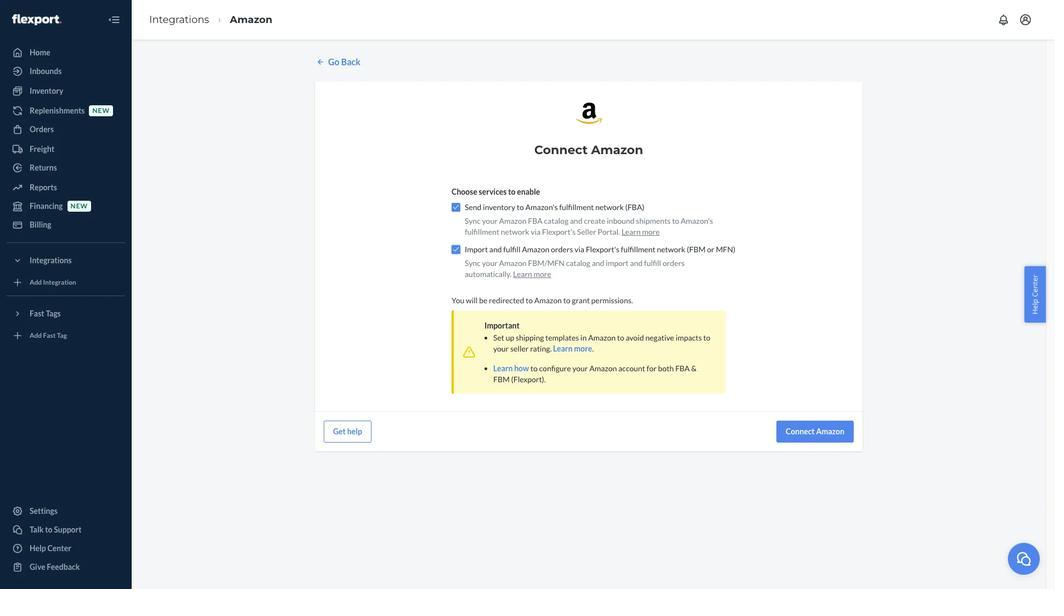 Task type: describe. For each thing, give the bounding box(es) containing it.
templates
[[545, 333, 579, 342]]

breadcrumbs navigation
[[140, 4, 281, 36]]

give feedback
[[30, 562, 80, 572]]

enable
[[517, 187, 540, 196]]

catalog for fulfillment
[[544, 216, 569, 225]]

0 vertical spatial fulfillment
[[559, 202, 594, 212]]

fast tags
[[30, 309, 61, 318]]

more for amazon's
[[642, 227, 660, 236]]

send
[[465, 202, 481, 212]]

inventory link
[[7, 82, 125, 100]]

flexport logo image
[[12, 14, 61, 25]]

0 horizontal spatial help
[[30, 544, 46, 553]]

amazon link
[[230, 14, 272, 26]]

seller
[[510, 344, 529, 353]]

to right impacts
[[703, 333, 711, 342]]

go back
[[328, 57, 361, 67]]

flexport's inside sync your amazon fba catalog and create inbound shipments to amazon's fulfillment network via flexport's seller portal.
[[542, 227, 576, 236]]

0 vertical spatial orders
[[551, 245, 573, 254]]

and right 'import'
[[489, 245, 502, 254]]

learn down templates
[[553, 344, 573, 353]]

talk to support button
[[7, 521, 125, 539]]

mfn)
[[716, 245, 735, 254]]

to left avoid
[[617, 333, 624, 342]]

(fbm
[[687, 245, 706, 254]]

sync your amazon fbm/mfn catalog and import and fulfill orders automatically.
[[465, 258, 685, 279]]

freight
[[30, 144, 54, 154]]

up
[[506, 333, 514, 342]]

0 vertical spatial amazon's
[[525, 202, 558, 212]]

your inside sync your amazon fbm/mfn catalog and import and fulfill orders automatically.
[[482, 258, 498, 268]]

give
[[30, 562, 45, 572]]

back
[[341, 57, 361, 67]]

1 vertical spatial help center
[[30, 544, 71, 553]]

import
[[606, 258, 629, 268]]

get
[[333, 427, 346, 436]]

settings
[[30, 507, 58, 516]]

add for add integration
[[30, 278, 42, 287]]

learn more for amazon's
[[622, 227, 660, 236]]

to right redirected
[[526, 296, 533, 305]]

reports
[[30, 183, 57, 192]]

get help button
[[324, 421, 371, 443]]

negative
[[645, 333, 674, 342]]

your inside set up shipping templates in amazon to avoid negative impacts to your seller rating.
[[493, 344, 509, 353]]

amazon inside sync your amazon fbm/mfn catalog and import and fulfill orders automatically.
[[499, 258, 527, 268]]

settings link
[[7, 503, 125, 520]]

configure
[[539, 364, 571, 373]]

inbound
[[607, 216, 635, 225]]

learn down fbm/mfn
[[513, 269, 532, 279]]

integrations button
[[7, 252, 125, 269]]

orders
[[30, 125, 54, 134]]

(fba)
[[625, 202, 644, 212]]

0 vertical spatial connect
[[534, 143, 588, 157]]

fbm/mfn
[[528, 258, 565, 268]]

for
[[647, 364, 657, 373]]

services
[[479, 187, 507, 196]]

learn more for automatically.
[[513, 269, 551, 279]]

1 horizontal spatial more
[[574, 344, 592, 353]]

.
[[592, 344, 594, 353]]

close navigation image
[[108, 13, 121, 26]]

1 vertical spatial fast
[[43, 332, 56, 340]]

help center link
[[7, 540, 125, 558]]

go back button
[[315, 56, 361, 69]]

help inside button
[[1030, 299, 1040, 315]]

connect amazon inside button
[[786, 427, 845, 436]]

add integration
[[30, 278, 76, 287]]

grant
[[572, 296, 590, 305]]

help center button
[[1025, 267, 1046, 323]]

inbounds
[[30, 66, 62, 76]]

help
[[347, 427, 362, 436]]

import and fulfill amazon orders via flexport's fulfillment network (fbm or mfn)
[[465, 245, 735, 254]]

impacts
[[676, 333, 702, 342]]

shipping
[[516, 333, 544, 342]]

account
[[618, 364, 645, 373]]

help center inside button
[[1030, 275, 1040, 315]]

how
[[514, 364, 529, 373]]

to inside to configure your amazon account for both fba & fbm (flexport).
[[531, 364, 538, 373]]

catalog for orders
[[566, 258, 590, 268]]

integrations inside dropdown button
[[30, 256, 72, 265]]

billing
[[30, 220, 51, 229]]

both
[[658, 364, 674, 373]]

feedback
[[47, 562, 80, 572]]

new for financing
[[71, 202, 88, 210]]

0 horizontal spatial connect amazon
[[534, 143, 643, 157]]

add fast tag link
[[7, 327, 125, 345]]

in
[[580, 333, 587, 342]]

inbounds link
[[7, 63, 125, 80]]

fulfill inside sync your amazon fbm/mfn catalog and import and fulfill orders automatically.
[[644, 258, 661, 268]]

tags
[[46, 309, 61, 318]]

will
[[466, 296, 478, 305]]

to inside sync your amazon fba catalog and create inbound shipments to amazon's fulfillment network via flexport's seller portal.
[[672, 216, 679, 225]]

permissions.
[[591, 296, 633, 305]]

your inside to configure your amazon account for both fba & fbm (flexport).
[[573, 364, 588, 373]]

talk
[[30, 525, 44, 535]]

get help
[[333, 427, 362, 436]]

or
[[707, 245, 714, 254]]

learn more button for network
[[622, 227, 660, 238]]

0 horizontal spatial center
[[47, 544, 71, 553]]

new for replenishments
[[92, 107, 110, 115]]

returns
[[30, 163, 57, 172]]

connect inside button
[[786, 427, 815, 436]]

tag
[[57, 332, 67, 340]]

go
[[328, 57, 340, 67]]

(flexport).
[[511, 375, 546, 384]]

to configure your amazon account for both fba & fbm (flexport).
[[493, 364, 697, 384]]

replenishments
[[30, 106, 85, 115]]

support
[[54, 525, 82, 535]]

give feedback button
[[7, 559, 125, 576]]

network inside sync your amazon fba catalog and create inbound shipments to amazon's fulfillment network via flexport's seller portal.
[[501, 227, 529, 236]]

home
[[30, 48, 50, 57]]

amazon inside to configure your amazon account for both fba & fbm (flexport).
[[589, 364, 617, 373]]

via inside sync your amazon fba catalog and create inbound shipments to amazon's fulfillment network via flexport's seller portal.
[[531, 227, 541, 236]]

integrations link
[[149, 14, 209, 26]]

sync for sync your amazon fba catalog and create inbound shipments to amazon's fulfillment network via flexport's seller portal.
[[465, 216, 481, 225]]

orders inside sync your amazon fbm/mfn catalog and import and fulfill orders automatically.
[[663, 258, 685, 268]]

ojiud image
[[1016, 551, 1032, 567]]



Task type: vqa. For each thing, say whether or not it's contained in the screenshot.
leftmost the FBA
yes



Task type: locate. For each thing, give the bounding box(es) containing it.
amazon's up (fbm
[[681, 216, 713, 225]]

0 vertical spatial new
[[92, 107, 110, 115]]

catalog down send inventory to amazon's fulfillment network (fba) at the top of page
[[544, 216, 569, 225]]

1 horizontal spatial center
[[1030, 275, 1040, 297]]

fulfillment up import
[[621, 245, 656, 254]]

sync inside sync your amazon fba catalog and create inbound shipments to amazon's fulfillment network via flexport's seller portal.
[[465, 216, 481, 225]]

to inside button
[[45, 525, 52, 535]]

center
[[1030, 275, 1040, 297], [47, 544, 71, 553]]

sync down 'import'
[[465, 258, 481, 268]]

1 vertical spatial add
[[30, 332, 42, 340]]

fba left &
[[675, 364, 690, 373]]

0 vertical spatial fulfill
[[503, 245, 521, 254]]

talk to support
[[30, 525, 82, 535]]

catalog inside sync your amazon fba catalog and create inbound shipments to amazon's fulfillment network via flexport's seller portal.
[[544, 216, 569, 225]]

create
[[584, 216, 605, 225]]

0 vertical spatial sync
[[465, 216, 481, 225]]

sync for sync your amazon fbm/mfn catalog and import and fulfill orders automatically.
[[465, 258, 481, 268]]

to right the talk
[[45, 525, 52, 535]]

1 vertical spatial fba
[[675, 364, 690, 373]]

choose services to enable
[[452, 187, 540, 196]]

billing link
[[7, 216, 125, 234]]

0 horizontal spatial fulfillment
[[465, 227, 499, 236]]

0 horizontal spatial more
[[534, 269, 551, 279]]

learn more down shipments
[[622, 227, 660, 236]]

1 horizontal spatial orders
[[663, 258, 685, 268]]

more down in
[[574, 344, 592, 353]]

you will be redirected to amazon to grant permissions.
[[452, 296, 633, 305]]

catalog
[[544, 216, 569, 225], [566, 258, 590, 268]]

learn
[[622, 227, 641, 236], [513, 269, 532, 279], [553, 344, 573, 353], [493, 364, 513, 373]]

2 horizontal spatial learn more button
[[622, 227, 660, 238]]

inventory
[[30, 86, 63, 95]]

to left enable
[[508, 187, 516, 196]]

sync inside sync your amazon fbm/mfn catalog and import and fulfill orders automatically.
[[465, 258, 481, 268]]

open account menu image
[[1019, 13, 1032, 26]]

add integration link
[[7, 274, 125, 291]]

1 vertical spatial fulfill
[[644, 258, 661, 268]]

2 add from the top
[[30, 332, 42, 340]]

1 vertical spatial learn more button
[[513, 269, 551, 280]]

&
[[691, 364, 697, 373]]

2 vertical spatial more
[[574, 344, 592, 353]]

0 vertical spatial fast
[[30, 309, 44, 318]]

your up automatically.
[[482, 258, 498, 268]]

1 horizontal spatial help
[[1030, 299, 1040, 315]]

sync down 'send'
[[465, 216, 481, 225]]

you
[[452, 296, 464, 305]]

fba inside sync your amazon fba catalog and create inbound shipments to amazon's fulfillment network via flexport's seller portal.
[[528, 216, 543, 225]]

to up (flexport).
[[531, 364, 538, 373]]

add down 'fast tags'
[[30, 332, 42, 340]]

reports link
[[7, 179, 125, 196]]

portal.
[[598, 227, 620, 236]]

fulfillment inside sync your amazon fba catalog and create inbound shipments to amazon's fulfillment network via flexport's seller portal.
[[465, 227, 499, 236]]

amazon inside the connect amazon button
[[816, 427, 845, 436]]

and up seller on the right top of the page
[[570, 216, 582, 225]]

learn how link
[[493, 364, 529, 373]]

returns link
[[7, 159, 125, 177]]

orders down shipments
[[663, 258, 685, 268]]

1 vertical spatial connect amazon
[[786, 427, 845, 436]]

fast left tags on the bottom left of the page
[[30, 309, 44, 318]]

catalog inside sync your amazon fbm/mfn catalog and import and fulfill orders automatically.
[[566, 258, 590, 268]]

0 vertical spatial add
[[30, 278, 42, 287]]

your down "inventory"
[[482, 216, 498, 225]]

1 add from the top
[[30, 278, 42, 287]]

more down fbm/mfn
[[534, 269, 551, 279]]

add for add fast tag
[[30, 332, 42, 340]]

flexport's down send inventory to amazon's fulfillment network (fba) at the top of page
[[542, 227, 576, 236]]

0 horizontal spatial network
[[501, 227, 529, 236]]

1 vertical spatial flexport's
[[586, 245, 619, 254]]

0 vertical spatial fba
[[528, 216, 543, 225]]

1 vertical spatial learn more
[[513, 269, 551, 279]]

fba inside to configure your amazon account for both fba & fbm (flexport).
[[675, 364, 690, 373]]

more down shipments
[[642, 227, 660, 236]]

1 horizontal spatial integrations
[[149, 14, 209, 26]]

1 horizontal spatial connect
[[786, 427, 815, 436]]

2 vertical spatial fulfillment
[[621, 245, 656, 254]]

new down reports link on the top
[[71, 202, 88, 210]]

0 horizontal spatial amazon's
[[525, 202, 558, 212]]

0 horizontal spatial learn more
[[513, 269, 551, 279]]

add fast tag
[[30, 332, 67, 340]]

0 horizontal spatial connect
[[534, 143, 588, 157]]

0 horizontal spatial orders
[[551, 245, 573, 254]]

0 vertical spatial connect amazon
[[534, 143, 643, 157]]

your
[[482, 216, 498, 225], [482, 258, 498, 268], [493, 344, 509, 353], [573, 364, 588, 373]]

1 vertical spatial more
[[534, 269, 551, 279]]

1 horizontal spatial connect amazon
[[786, 427, 845, 436]]

and down import and fulfill amazon orders via flexport's fulfillment network (fbm or mfn)
[[592, 258, 604, 268]]

1 vertical spatial amazon's
[[681, 216, 713, 225]]

2 vertical spatial learn more button
[[553, 343, 592, 354]]

amazon inside sync your amazon fba catalog and create inbound shipments to amazon's fulfillment network via flexport's seller portal.
[[499, 216, 527, 225]]

connect amazon
[[534, 143, 643, 157], [786, 427, 845, 436]]

fba down send inventory to amazon's fulfillment network (fba) at the top of page
[[528, 216, 543, 225]]

learn more .
[[553, 344, 594, 353]]

network left (fbm
[[657, 245, 685, 254]]

amazon inside breadcrumbs navigation
[[230, 14, 272, 26]]

2 sync from the top
[[465, 258, 481, 268]]

inventory
[[483, 202, 515, 212]]

amazon
[[230, 14, 272, 26], [591, 143, 643, 157], [499, 216, 527, 225], [522, 245, 550, 254], [499, 258, 527, 268], [534, 296, 562, 305], [588, 333, 616, 342], [589, 364, 617, 373], [816, 427, 845, 436]]

flexport's down portal.
[[586, 245, 619, 254]]

1 vertical spatial sync
[[465, 258, 481, 268]]

learn how
[[493, 364, 529, 373]]

integrations inside breadcrumbs navigation
[[149, 14, 209, 26]]

to right shipments
[[672, 216, 679, 225]]

1 horizontal spatial amazon's
[[681, 216, 713, 225]]

learn more down fbm/mfn
[[513, 269, 551, 279]]

1 horizontal spatial learn more
[[622, 227, 660, 236]]

help center
[[1030, 275, 1040, 315], [30, 544, 71, 553]]

1 horizontal spatial learn more button
[[553, 343, 592, 354]]

1 vertical spatial catalog
[[566, 258, 590, 268]]

fast
[[30, 309, 44, 318], [43, 332, 56, 340]]

more
[[642, 227, 660, 236], [534, 269, 551, 279], [574, 344, 592, 353]]

1 horizontal spatial fba
[[675, 364, 690, 373]]

1 vertical spatial center
[[47, 544, 71, 553]]

more for automatically.
[[534, 269, 551, 279]]

set
[[493, 333, 504, 342]]

connect
[[534, 143, 588, 157], [786, 427, 815, 436]]

0 horizontal spatial new
[[71, 202, 88, 210]]

1 sync from the top
[[465, 216, 481, 225]]

1 horizontal spatial flexport's
[[586, 245, 619, 254]]

0 vertical spatial learn more button
[[622, 227, 660, 238]]

add
[[30, 278, 42, 287], [30, 332, 42, 340]]

1 vertical spatial new
[[71, 202, 88, 210]]

0 horizontal spatial learn more button
[[513, 269, 551, 280]]

None checkbox
[[452, 203, 460, 212], [452, 245, 460, 254], [452, 203, 460, 212], [452, 245, 460, 254]]

1 vertical spatial fulfillment
[[465, 227, 499, 236]]

integrations
[[149, 14, 209, 26], [30, 256, 72, 265]]

amazon's inside sync your amazon fba catalog and create inbound shipments to amazon's fulfillment network via flexport's seller portal.
[[681, 216, 713, 225]]

your down set
[[493, 344, 509, 353]]

avoid
[[626, 333, 644, 342]]

be
[[479, 296, 487, 305]]

financing
[[30, 201, 63, 211]]

fulfillment up create
[[559, 202, 594, 212]]

2 vertical spatial network
[[657, 245, 685, 254]]

0 vertical spatial help
[[1030, 299, 1040, 315]]

fast tags button
[[7, 305, 125, 323]]

home link
[[7, 44, 125, 61]]

learn more button for via
[[513, 269, 551, 280]]

0 vertical spatial more
[[642, 227, 660, 236]]

integration
[[43, 278, 76, 287]]

0 horizontal spatial fba
[[528, 216, 543, 225]]

1 horizontal spatial fulfill
[[644, 258, 661, 268]]

new up orders "link"
[[92, 107, 110, 115]]

fbm
[[493, 375, 510, 384]]

1 vertical spatial integrations
[[30, 256, 72, 265]]

1 vertical spatial help
[[30, 544, 46, 553]]

and inside sync your amazon fba catalog and create inbound shipments to amazon's fulfillment network via flexport's seller portal.
[[570, 216, 582, 225]]

1 vertical spatial network
[[501, 227, 529, 236]]

2 horizontal spatial network
[[657, 245, 685, 254]]

your down learn more .
[[573, 364, 588, 373]]

fba
[[528, 216, 543, 225], [675, 364, 690, 373]]

amazon's down enable
[[525, 202, 558, 212]]

fulfillment up 'import'
[[465, 227, 499, 236]]

1 vertical spatial orders
[[663, 258, 685, 268]]

1 horizontal spatial network
[[595, 202, 624, 212]]

0 vertical spatial center
[[1030, 275, 1040, 297]]

network down "inventory"
[[501, 227, 529, 236]]

2 horizontal spatial fulfillment
[[621, 245, 656, 254]]

open notifications image
[[997, 13, 1010, 26]]

import
[[465, 245, 488, 254]]

freight link
[[7, 140, 125, 158]]

0 horizontal spatial flexport's
[[542, 227, 576, 236]]

fulfill right import
[[644, 258, 661, 268]]

fulfill up automatically.
[[503, 245, 521, 254]]

network up inbound
[[595, 202, 624, 212]]

orders link
[[7, 121, 125, 138]]

to
[[508, 187, 516, 196], [517, 202, 524, 212], [672, 216, 679, 225], [526, 296, 533, 305], [563, 296, 570, 305], [617, 333, 624, 342], [703, 333, 711, 342], [531, 364, 538, 373], [45, 525, 52, 535]]

1 horizontal spatial fulfillment
[[559, 202, 594, 212]]

rating.
[[530, 344, 552, 353]]

learn more button down shipments
[[622, 227, 660, 238]]

fast inside dropdown button
[[30, 309, 44, 318]]

sync your amazon fba catalog and create inbound shipments to amazon's fulfillment network via flexport's seller portal.
[[465, 216, 713, 236]]

learn up fbm
[[493, 364, 513, 373]]

network
[[595, 202, 624, 212], [501, 227, 529, 236], [657, 245, 685, 254]]

center inside button
[[1030, 275, 1040, 297]]

connect amazon button
[[776, 421, 854, 443]]

0 vertical spatial network
[[595, 202, 624, 212]]

catalog down import and fulfill amazon orders via flexport's fulfillment network (fbm or mfn)
[[566, 258, 590, 268]]

via down send inventory to amazon's fulfillment network (fba) at the top of page
[[531, 227, 541, 236]]

important
[[485, 321, 520, 330]]

0 vertical spatial integrations
[[149, 14, 209, 26]]

learn more button down fbm/mfn
[[513, 269, 551, 280]]

seller
[[577, 227, 596, 236]]

to down enable
[[517, 202, 524, 212]]

set up shipping templates in amazon to avoid negative impacts to your seller rating.
[[493, 333, 711, 353]]

1 vertical spatial via
[[575, 245, 584, 254]]

learn more button down templates
[[553, 343, 592, 354]]

1 horizontal spatial via
[[575, 245, 584, 254]]

orders up fbm/mfn
[[551, 245, 573, 254]]

add left integration
[[30, 278, 42, 287]]

0 horizontal spatial fulfill
[[503, 245, 521, 254]]

0 vertical spatial help center
[[1030, 275, 1040, 315]]

0 vertical spatial catalog
[[544, 216, 569, 225]]

0 horizontal spatial integrations
[[30, 256, 72, 265]]

via
[[531, 227, 541, 236], [575, 245, 584, 254]]

choose
[[452, 187, 477, 196]]

orders
[[551, 245, 573, 254], [663, 258, 685, 268]]

learn more button
[[622, 227, 660, 238], [513, 269, 551, 280], [553, 343, 592, 354]]

learn down inbound
[[622, 227, 641, 236]]

0 vertical spatial flexport's
[[542, 227, 576, 236]]

automatically.
[[465, 269, 512, 279]]

2 horizontal spatial more
[[642, 227, 660, 236]]

via down seller on the right top of the page
[[575, 245, 584, 254]]

and right import
[[630, 258, 643, 268]]

0 horizontal spatial help center
[[30, 544, 71, 553]]

amazon inside set up shipping templates in amazon to avoid negative impacts to your seller rating.
[[588, 333, 616, 342]]

fulfill
[[503, 245, 521, 254], [644, 258, 661, 268]]

0 horizontal spatial via
[[531, 227, 541, 236]]

1 vertical spatial connect
[[786, 427, 815, 436]]

amazon's
[[525, 202, 558, 212], [681, 216, 713, 225]]

to left grant
[[563, 296, 570, 305]]

your inside sync your amazon fba catalog and create inbound shipments to amazon's fulfillment network via flexport's seller portal.
[[482, 216, 498, 225]]

help
[[1030, 299, 1040, 315], [30, 544, 46, 553]]

1 horizontal spatial new
[[92, 107, 110, 115]]

redirected
[[489, 296, 524, 305]]

new
[[92, 107, 110, 115], [71, 202, 88, 210]]

0 vertical spatial via
[[531, 227, 541, 236]]

fast left tag
[[43, 332, 56, 340]]

1 horizontal spatial help center
[[1030, 275, 1040, 315]]

0 vertical spatial learn more
[[622, 227, 660, 236]]



